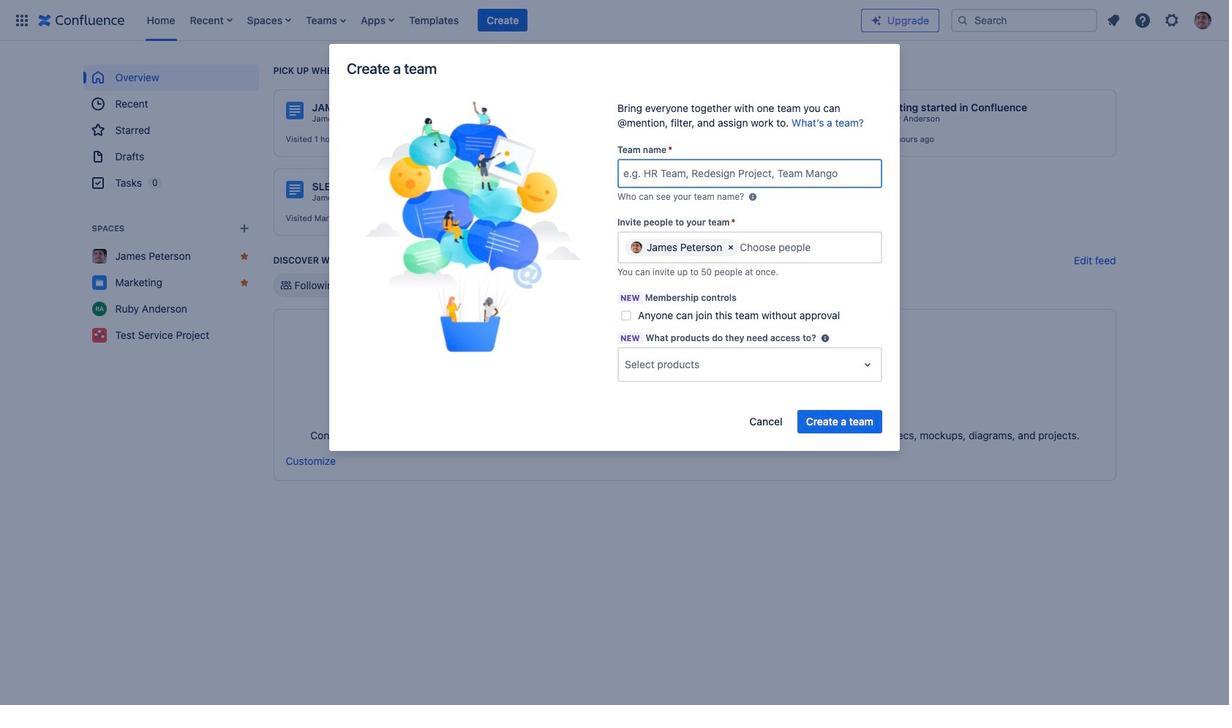 Task type: describe. For each thing, give the bounding box(es) containing it.
open image
[[859, 356, 877, 373]]

1 unstar this space image from the top
[[238, 250, 250, 262]]

create a team element
[[348, 101, 600, 356]]

0 horizontal spatial list item
[[186, 0, 237, 41]]

Choose people text field
[[740, 240, 830, 255]]

:wave: image
[[856, 102, 874, 120]]

create a team image
[[364, 101, 583, 352]]

:wave: image
[[856, 102, 874, 120]]

1 horizontal spatial list
[[1101, 7, 1221, 33]]

1 horizontal spatial list item
[[302, 0, 351, 41]]

Search field
[[952, 8, 1098, 32]]

your team name is visible to anyone in your organisation. it may be visible on work shared outside your organisation. image
[[748, 191, 759, 203]]



Task type: locate. For each thing, give the bounding box(es) containing it.
e.g. HR Team, Redesign Project, Team Mango field
[[619, 160, 881, 187]]

None search field
[[952, 8, 1098, 32]]

list item
[[186, 0, 237, 41], [302, 0, 351, 41], [478, 8, 528, 32]]

confluence image
[[38, 11, 125, 29], [38, 11, 125, 29]]

settings icon image
[[1164, 11, 1182, 29]]

premium image
[[871, 14, 883, 26]]

search image
[[958, 14, 969, 26]]

clear image
[[726, 242, 737, 253]]

select from this list of atlassian products used by your organization. the addition of any new licenses may affect billing.{br}if you're not an admin, your product requests will be sent to one for approval.{br}access to these products will not be automatically granted for future members added to this team. image
[[820, 332, 831, 344]]

group
[[83, 64, 259, 196]]

1 vertical spatial unstar this space image
[[238, 277, 250, 288]]

0 vertical spatial unstar this space image
[[238, 250, 250, 262]]

2 unstar this space image from the top
[[238, 277, 250, 288]]

banner
[[0, 0, 1230, 41]]

global element
[[9, 0, 862, 41]]

unstar this space image
[[238, 250, 250, 262], [238, 277, 250, 288]]

0 horizontal spatial list
[[139, 0, 862, 41]]

list item inside global element
[[478, 8, 528, 32]]

list
[[139, 0, 862, 41], [1101, 7, 1221, 33]]

2 horizontal spatial list item
[[478, 8, 528, 32]]

create a space image
[[235, 220, 253, 237]]



Task type: vqa. For each thing, say whether or not it's contained in the screenshot.
Global element
yes



